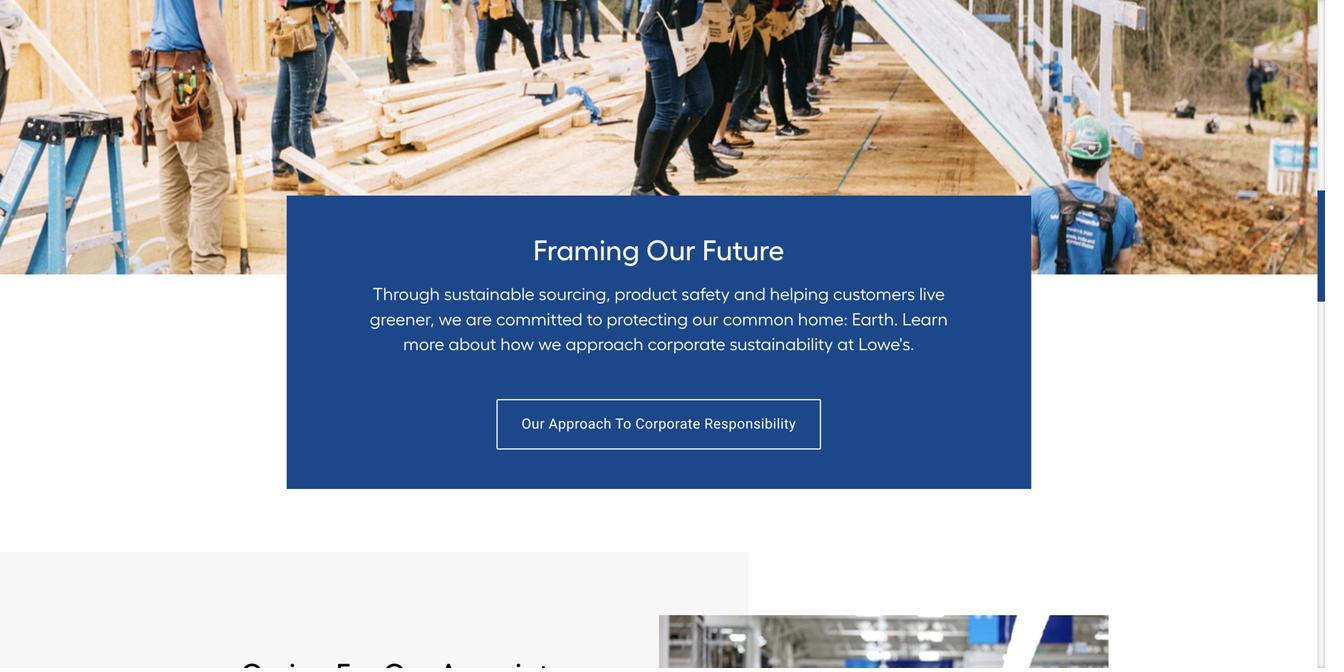 Task type: vqa. For each thing, say whether or not it's contained in the screenshot.
NEWSROOM link
no



Task type: describe. For each thing, give the bounding box(es) containing it.
safety
[[682, 284, 730, 305]]

home: earth.
[[798, 309, 899, 330]]

approach
[[566, 334, 644, 355]]

our approach to corporate responsibility
[[522, 416, 796, 433]]

our approach to corporate responsibility link
[[497, 399, 821, 450]]

through
[[373, 284, 440, 305]]

protecting
[[607, 309, 688, 330]]

live
[[920, 284, 945, 305]]

framing our future
[[534, 234, 785, 268]]

learn
[[903, 309, 948, 330]]

our
[[693, 309, 719, 330]]

future
[[703, 234, 785, 268]]

framing
[[534, 234, 640, 268]]

about
[[449, 334, 497, 355]]

1 vertical spatial our
[[522, 416, 545, 433]]

how
[[501, 334, 534, 355]]

product
[[615, 284, 678, 305]]

committed
[[496, 309, 583, 330]]

more
[[403, 334, 445, 355]]

responsibility
[[705, 416, 796, 433]]

customers
[[833, 284, 916, 305]]

helping
[[770, 284, 829, 305]]



Task type: locate. For each thing, give the bounding box(es) containing it.
sustainable
[[444, 284, 535, 305]]

1 horizontal spatial we
[[539, 334, 562, 355]]

are
[[466, 309, 492, 330]]

through sustainable sourcing, product safety and helping customers live greener, we are committed to protecting our common home: earth. learn more about how we approach corporate sustainability at lowe's.
[[370, 284, 948, 355]]

1 vertical spatial we
[[539, 334, 562, 355]]

lowe's.
[[859, 334, 915, 355]]

sustainability
[[730, 334, 833, 355]]

corporate
[[648, 334, 726, 355]]

0 vertical spatial we
[[439, 309, 462, 330]]

our left the approach
[[522, 416, 545, 433]]

to
[[587, 309, 603, 330]]

to
[[615, 416, 632, 433]]

we left are
[[439, 309, 462, 330]]

approach
[[549, 416, 612, 433]]

we
[[439, 309, 462, 330], [539, 334, 562, 355]]

1 horizontal spatial our
[[647, 234, 696, 268]]

sourcing,
[[539, 284, 611, 305]]

greener,
[[370, 309, 435, 330]]

0 vertical spatial our
[[647, 234, 696, 268]]

we down the committed
[[539, 334, 562, 355]]

and
[[734, 284, 766, 305]]

at
[[838, 334, 855, 355]]

0 horizontal spatial our
[[522, 416, 545, 433]]

corporate
[[636, 416, 701, 433]]

common
[[723, 309, 794, 330]]

our up product
[[647, 234, 696, 268]]

0 horizontal spatial we
[[439, 309, 462, 330]]

our
[[647, 234, 696, 268], [522, 416, 545, 433]]



